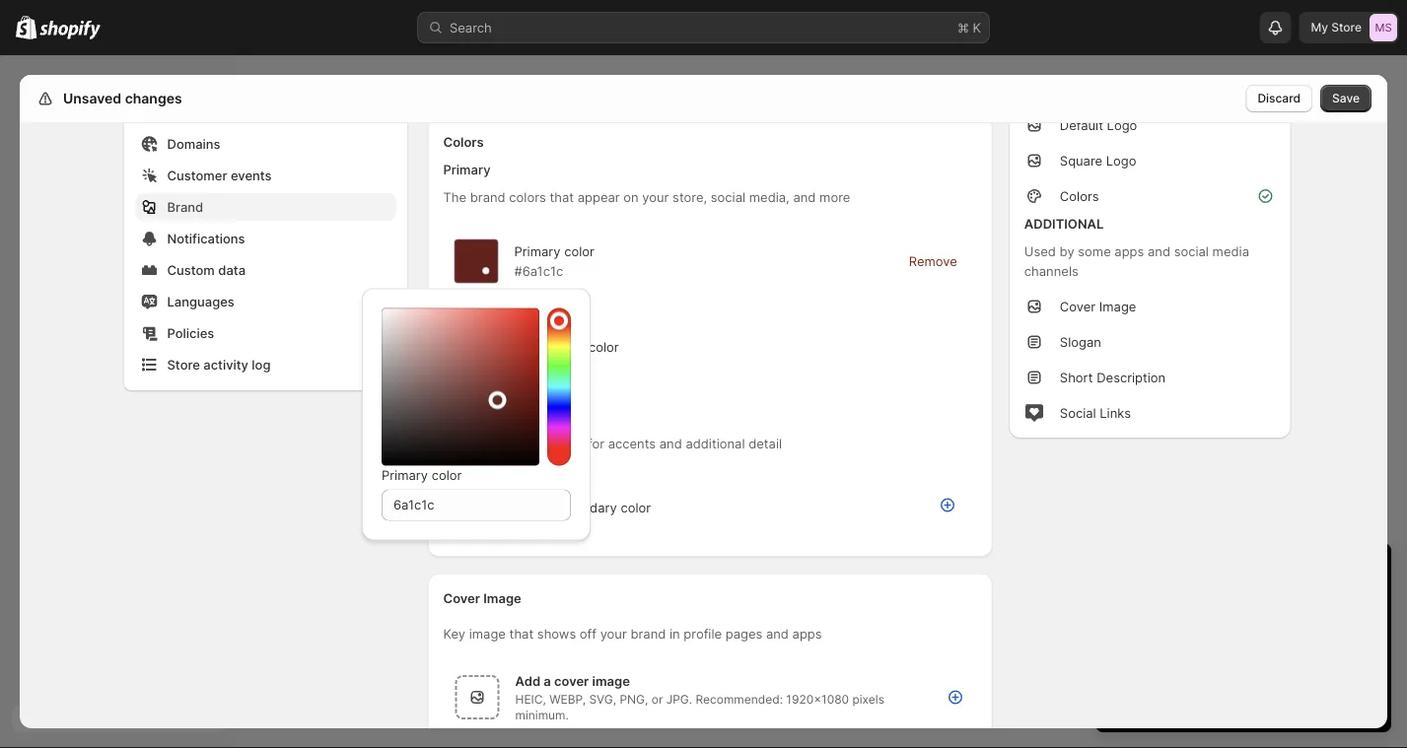 Task type: vqa. For each thing, say whether or not it's contained in the screenshot.
Custom data
yes



Task type: locate. For each thing, give the bounding box(es) containing it.
cover
[[1060, 299, 1096, 314], [443, 591, 480, 606]]

unsaved
[[63, 90, 121, 107]]

image down primary color text box
[[483, 591, 521, 606]]

1 horizontal spatial that
[[550, 190, 574, 205]]

a
[[542, 500, 550, 515], [544, 674, 551, 689]]

store right "my"
[[1332, 20, 1362, 35]]

default logo
[[1060, 117, 1137, 133]]

by
[[1060, 244, 1075, 259]]

settings
[[59, 90, 115, 107]]

image
[[469, 627, 506, 642], [592, 674, 630, 689]]

1 vertical spatial logo
[[1106, 153, 1137, 168]]

primary up primary color text box
[[382, 468, 428, 483]]

a inside the 'add a cover image heic, webp, svg, png, or jpg. recommended: 1920×1080 pixels minimum.'
[[544, 674, 551, 689]]

secondary
[[443, 409, 509, 424]]

0 vertical spatial that
[[550, 190, 574, 205]]

cover up key
[[443, 591, 480, 606]]

1 vertical spatial image
[[592, 674, 630, 689]]

color right contrasting on the top of the page
[[589, 339, 619, 354]]

0 vertical spatial colors
[[443, 135, 484, 150]]

my store
[[1311, 20, 1362, 35]]

0 vertical spatial logo
[[1107, 117, 1137, 133]]

image up svg,
[[592, 674, 630, 689]]

primary up #6a1c1c at the left
[[514, 243, 561, 259]]

0 horizontal spatial cover image
[[443, 591, 521, 606]]

1 horizontal spatial store
[[1332, 20, 1362, 35]]

cover image up key
[[443, 591, 521, 606]]

add up heic,
[[515, 674, 540, 689]]

1 horizontal spatial apps
[[1115, 244, 1144, 259]]

that left appear
[[550, 190, 574, 205]]

Primary color text field
[[382, 490, 571, 521]]

k
[[973, 20, 981, 35]]

heic,
[[515, 692, 546, 707]]

0 vertical spatial apps
[[1115, 244, 1144, 259]]

0 horizontal spatial store
[[167, 357, 200, 372]]

0 vertical spatial image
[[1099, 299, 1136, 314]]

colors up additional
[[1060, 188, 1099, 204]]

1 vertical spatial colors
[[514, 436, 551, 452]]

customer events
[[167, 168, 272, 183]]

social right store,
[[711, 190, 746, 205]]

2 vertical spatial primary
[[382, 468, 428, 483]]

image
[[1099, 299, 1136, 314], [483, 591, 521, 606]]

primary up the
[[443, 162, 491, 178]]

and right accents
[[659, 436, 682, 452]]

1 vertical spatial a
[[544, 674, 551, 689]]

store down policies
[[167, 357, 200, 372]]

square logo
[[1060, 153, 1137, 168]]

apps
[[1115, 244, 1144, 259], [792, 627, 822, 642]]

1 vertical spatial apps
[[792, 627, 822, 642]]

change image
[[482, 267, 490, 275]]

color up primary color text box
[[432, 468, 462, 483]]

used
[[555, 436, 584, 452]]

primary color
[[382, 468, 462, 483]]

that left shows
[[509, 627, 534, 642]]

primary
[[443, 162, 491, 178], [514, 243, 561, 259], [382, 468, 428, 483]]

0 vertical spatial store
[[1332, 20, 1362, 35]]

1 horizontal spatial brand
[[631, 627, 666, 642]]

image right key
[[469, 627, 506, 642]]

apps right some
[[1115, 244, 1144, 259]]

additional
[[1024, 216, 1104, 231]]

0 vertical spatial cover
[[1060, 299, 1096, 314]]

links
[[1100, 405, 1131, 421]]

logo right default
[[1107, 117, 1137, 133]]

svg,
[[589, 692, 616, 707]]

0 horizontal spatial colors
[[443, 135, 484, 150]]

social left media
[[1174, 244, 1209, 259]]

0 horizontal spatial your
[[600, 627, 627, 642]]

store
[[1332, 20, 1362, 35], [167, 357, 200, 372]]

your right on
[[642, 190, 669, 205]]

brand left in
[[631, 627, 666, 642]]

0 horizontal spatial brand
[[470, 190, 506, 205]]

⌘
[[958, 20, 969, 35]]

cover image
[[1060, 299, 1136, 314], [443, 591, 521, 606]]

⌘ k
[[958, 20, 981, 35]]

0 horizontal spatial social
[[711, 190, 746, 205]]

0 horizontal spatial image
[[483, 591, 521, 606]]

and
[[793, 190, 816, 205], [1148, 244, 1171, 259], [659, 436, 682, 452], [766, 627, 789, 642]]

a for cover
[[544, 674, 551, 689]]

dialog
[[1395, 56, 1407, 748]]

1 horizontal spatial image
[[592, 674, 630, 689]]

cover image up slogan
[[1060, 299, 1136, 314]]

1 horizontal spatial cover
[[1060, 299, 1096, 314]]

slogan
[[1060, 334, 1101, 350]]

primary inside 'primary color #6a1c1c'
[[514, 243, 561, 259]]

changes
[[125, 90, 182, 107]]

0 vertical spatial primary
[[443, 162, 491, 178]]

custom data link
[[136, 256, 396, 284]]

1 vertical spatial cover
[[443, 591, 480, 606]]

a left secondary
[[542, 500, 550, 515]]

0 vertical spatial cover image
[[1060, 299, 1136, 314]]

and left more
[[793, 190, 816, 205]]

social
[[711, 190, 746, 205], [1174, 244, 1209, 259]]

color
[[564, 243, 595, 259], [589, 339, 619, 354], [432, 468, 462, 483], [621, 500, 651, 515]]

a left cover
[[544, 674, 551, 689]]

some
[[1078, 244, 1111, 259]]

colors up the
[[443, 135, 484, 150]]

0 vertical spatial a
[[542, 500, 550, 515]]

add a cover image heic, webp, svg, png, or jpg. recommended: 1920×1080 pixels minimum.
[[515, 674, 884, 722]]

1 horizontal spatial social
[[1174, 244, 1209, 259]]

settings dialog
[[20, 0, 1388, 748]]

colors left used
[[514, 436, 551, 452]]

cover up slogan
[[1060, 299, 1096, 314]]

1920×1080
[[786, 692, 849, 707]]

description
[[1097, 370, 1166, 385]]

1 horizontal spatial image
[[1099, 299, 1136, 314]]

logo for default logo
[[1107, 117, 1137, 133]]

0 horizontal spatial primary
[[382, 468, 428, 483]]

#ffffff
[[514, 359, 550, 374]]

color down appear
[[564, 243, 595, 259]]

colors
[[443, 135, 484, 150], [1060, 188, 1099, 204]]

1 vertical spatial add
[[515, 674, 540, 689]]

my
[[1311, 20, 1328, 35]]

1 vertical spatial your
[[600, 627, 627, 642]]

logo right the square
[[1106, 153, 1137, 168]]

contrasting
[[514, 339, 585, 354]]

image down used by some apps and social media channels
[[1099, 299, 1136, 314]]

default
[[1060, 117, 1103, 133]]

1 horizontal spatial primary
[[443, 162, 491, 178]]

0 vertical spatial add
[[514, 500, 539, 515]]

store inside settings dialog
[[167, 357, 200, 372]]

add left secondary
[[514, 500, 539, 515]]

brand
[[470, 190, 506, 205], [631, 627, 666, 642]]

add inside the 'add a cover image heic, webp, svg, png, or jpg. recommended: 1920×1080 pixels minimum.'
[[515, 674, 540, 689]]

store activity log link
[[136, 351, 396, 379]]

1 horizontal spatial cover image
[[1060, 299, 1136, 314]]

apps right the pages in the right bottom of the page
[[792, 627, 822, 642]]

apps inside used by some apps and social media channels
[[1115, 244, 1144, 259]]

0 horizontal spatial cover
[[443, 591, 480, 606]]

add
[[514, 500, 539, 515], [515, 674, 540, 689]]

0 horizontal spatial image
[[469, 627, 506, 642]]

for
[[588, 436, 605, 452]]

colors up 'primary color #6a1c1c' at the top left
[[509, 190, 546, 205]]

2 horizontal spatial primary
[[514, 243, 561, 259]]

brand right the
[[470, 190, 506, 205]]

your right off
[[600, 627, 627, 642]]

used by some apps and social media channels
[[1024, 244, 1249, 279]]

color inside contrasting color #ffffff
[[589, 339, 619, 354]]

colors
[[509, 190, 546, 205], [514, 436, 551, 452]]

1 vertical spatial colors
[[1060, 188, 1099, 204]]

0 vertical spatial brand
[[470, 190, 506, 205]]

store activity log
[[167, 357, 271, 372]]

0 vertical spatial social
[[711, 190, 746, 205]]

social
[[1060, 405, 1096, 421]]

1 vertical spatial that
[[509, 627, 534, 642]]

and right some
[[1148, 244, 1171, 259]]

0 horizontal spatial apps
[[792, 627, 822, 642]]

save button
[[1321, 85, 1372, 112]]

brand link
[[136, 193, 396, 221]]

key image that shows off your brand in profile pages and apps
[[443, 627, 822, 642]]

1 vertical spatial store
[[167, 357, 200, 372]]

shopify image
[[16, 15, 37, 39]]

1 vertical spatial brand
[[631, 627, 666, 642]]

1 vertical spatial primary
[[514, 243, 561, 259]]

minimum.
[[515, 708, 569, 722]]

customer
[[167, 168, 227, 183]]

your
[[642, 190, 669, 205], [600, 627, 627, 642]]

and inside used by some apps and social media channels
[[1148, 244, 1171, 259]]

logo
[[1107, 117, 1137, 133], [1106, 153, 1137, 168]]

that
[[550, 190, 574, 205], [509, 627, 534, 642]]

brand
[[167, 199, 203, 214]]

domains
[[167, 136, 220, 151]]

color inside 'primary color #6a1c1c'
[[564, 243, 595, 259]]

1 horizontal spatial your
[[642, 190, 669, 205]]

image inside the 'add a cover image heic, webp, svg, png, or jpg. recommended: 1920×1080 pixels minimum.'
[[592, 674, 630, 689]]

1 vertical spatial social
[[1174, 244, 1209, 259]]



Task type: describe. For each thing, give the bounding box(es) containing it.
pages
[[726, 627, 763, 642]]

policies link
[[136, 320, 396, 347]]

primary for primary color
[[382, 468, 428, 483]]

the
[[443, 190, 467, 205]]

more
[[820, 190, 850, 205]]

detail
[[749, 436, 782, 452]]

log
[[252, 357, 271, 372]]

and right the pages in the right bottom of the page
[[766, 627, 789, 642]]

webp,
[[549, 692, 586, 707]]

discard button
[[1246, 85, 1313, 112]]

remove button
[[897, 248, 969, 275]]

jpg.
[[666, 692, 692, 707]]

notifications link
[[136, 225, 396, 252]]

in
[[670, 627, 680, 642]]

1 vertical spatial cover image
[[443, 591, 521, 606]]

off
[[580, 627, 597, 642]]

cover
[[554, 674, 589, 689]]

customer events link
[[136, 162, 396, 189]]

key
[[443, 627, 466, 642]]

logo for square logo
[[1106, 153, 1137, 168]]

0 horizontal spatial that
[[509, 627, 534, 642]]

1 horizontal spatial colors
[[1060, 188, 1099, 204]]

#6a1c1c
[[514, 263, 563, 278]]

profile
[[684, 627, 722, 642]]

color for primary color #6a1c1c
[[564, 243, 595, 259]]

short description
[[1060, 370, 1166, 385]]

languages
[[167, 294, 234, 309]]

discard
[[1258, 91, 1301, 106]]

color right secondary
[[621, 500, 651, 515]]

a for secondary
[[542, 500, 550, 515]]

social inside used by some apps and social media channels
[[1174, 244, 1209, 259]]

shopify image
[[40, 20, 101, 40]]

3 days left in your trial element
[[1096, 595, 1391, 733]]

languages link
[[136, 288, 396, 316]]

appear
[[578, 190, 620, 205]]

activity
[[203, 357, 248, 372]]

add for add a secondary color
[[514, 500, 539, 515]]

contrasting color #ffffff
[[514, 339, 619, 374]]

0 vertical spatial colors
[[509, 190, 546, 205]]

media,
[[749, 190, 790, 205]]

custom data
[[167, 262, 246, 278]]

pixels
[[852, 692, 884, 707]]

custom
[[167, 262, 215, 278]]

unsaved changes
[[63, 90, 182, 107]]

primary for primary
[[443, 162, 491, 178]]

or
[[652, 692, 663, 707]]

the brand colors that appear on your store, social media, and more
[[443, 190, 850, 205]]

1 vertical spatial image
[[483, 591, 521, 606]]

accents
[[608, 436, 656, 452]]

data
[[218, 262, 246, 278]]

on
[[624, 190, 639, 205]]

square
[[1060, 153, 1103, 168]]

color for contrasting color #ffffff
[[589, 339, 619, 354]]

secondary
[[553, 500, 617, 515]]

remove
[[909, 253, 957, 269]]

policies
[[167, 325, 214, 341]]

color for primary color
[[432, 468, 462, 483]]

search
[[450, 20, 492, 35]]

channels
[[1024, 263, 1079, 279]]

0 vertical spatial image
[[469, 627, 506, 642]]

short
[[1060, 370, 1093, 385]]

notifications
[[167, 231, 245, 246]]

save
[[1332, 91, 1360, 106]]

used
[[1024, 244, 1056, 259]]

supporting colors used for accents and additional detail
[[443, 436, 782, 452]]

social links
[[1060, 405, 1131, 421]]

0 vertical spatial your
[[642, 190, 669, 205]]

png,
[[620, 692, 648, 707]]

my store image
[[1370, 14, 1397, 41]]

primary color #6a1c1c
[[514, 243, 595, 278]]

events
[[231, 168, 272, 183]]

media
[[1213, 244, 1249, 259]]

add for add a cover image heic, webp, svg, png, or jpg. recommended: 1920×1080 pixels minimum.
[[515, 674, 540, 689]]

additional
[[686, 436, 745, 452]]

recommended:
[[696, 692, 783, 707]]

primary for primary color #6a1c1c
[[514, 243, 561, 259]]

shows
[[537, 627, 576, 642]]

supporting
[[443, 436, 510, 452]]

domains link
[[136, 130, 396, 158]]

add a secondary color
[[514, 500, 651, 515]]

store,
[[673, 190, 707, 205]]



